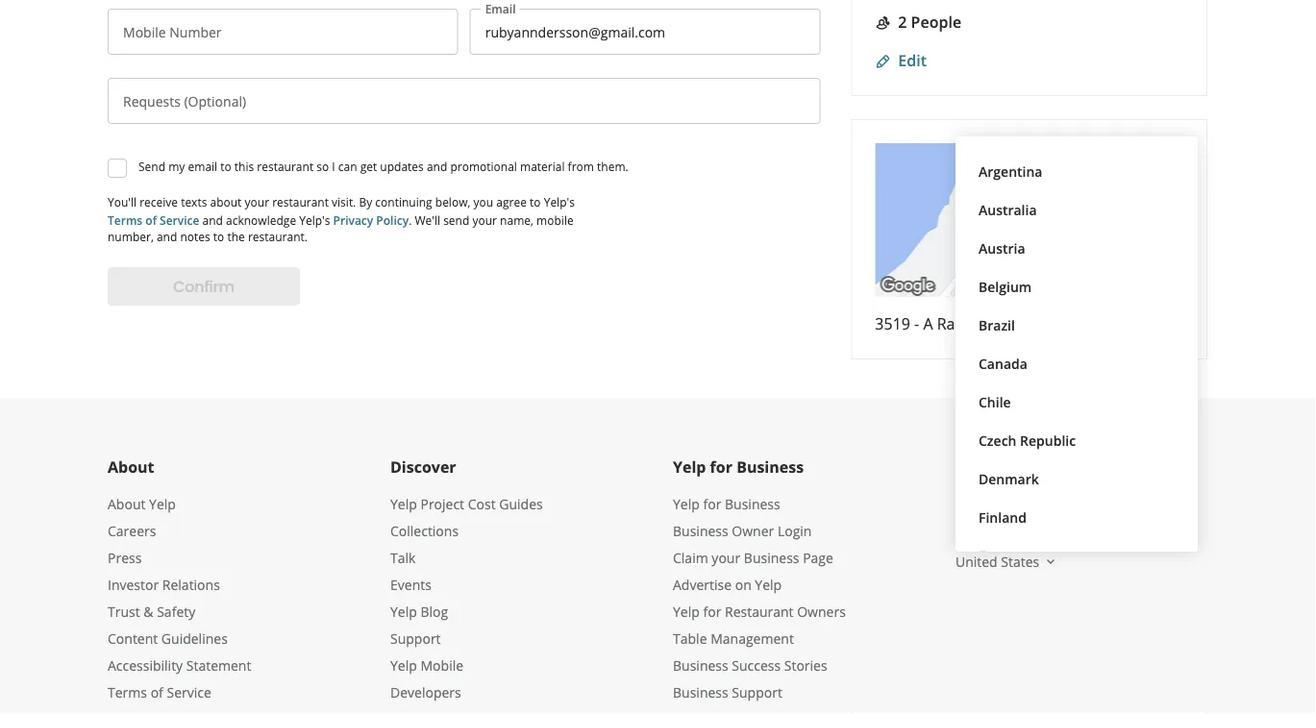 Task type: describe. For each thing, give the bounding box(es) containing it.
number
[[169, 23, 222, 41]]

owner
[[732, 522, 774, 540]]

success
[[732, 656, 781, 674]]

united states button
[[956, 552, 1059, 571]]

brazil
[[979, 316, 1015, 334]]

send
[[138, 158, 165, 174]]

france
[[979, 547, 1022, 565]]

of inside about yelp careers press investor relations trust & safety content guidelines accessibility statement terms of service
[[151, 683, 163, 701]]

0 horizontal spatial mobile
[[123, 23, 166, 41]]

finland button
[[971, 498, 1182, 536]]

your inside the yelp for business business owner login claim your business page advertise on yelp yelp for restaurant owners table management business success stories business support
[[712, 548, 740, 567]]

0 vertical spatial yelp's
[[544, 194, 575, 210]]

3519
[[875, 313, 910, 334]]

. we'll send your name, mobile number, and notes to the restaurant.
[[108, 212, 574, 244]]

n
[[1039, 313, 1050, 334]]

we'll
[[415, 212, 440, 228]]

yelp down the 'support' link
[[390, 656, 417, 674]]

notes
[[180, 228, 210, 244]]

yelp down events link
[[390, 602, 417, 621]]

accessibility
[[108, 656, 183, 674]]

content
[[108, 629, 158, 647]]

mobile inside yelp project cost guides collections talk events yelp blog support yelp mobile developers
[[421, 656, 463, 674]]

2 terms of service link from the top
[[108, 683, 211, 701]]

by
[[359, 194, 372, 210]]

france button
[[971, 536, 1182, 575]]

policy
[[376, 212, 409, 228]]

you
[[473, 194, 493, 210]]

2
[[898, 12, 907, 32]]

yelp for business business owner login claim your business page advertise on yelp yelp for restaurant owners table management business success stories business support
[[673, 495, 846, 701]]

16 pencil v2 image
[[875, 54, 890, 69]]

accessibility statement link
[[108, 656, 251, 674]]

edit
[[898, 50, 927, 71]]

chile button
[[971, 383, 1182, 421]]

i
[[332, 158, 335, 174]]

material
[[520, 158, 565, 174]]

of inside the you'll receive texts about your restaurant visit. by continuing below, you agree to yelp's terms of service and acknowledge yelp's privacy policy
[[145, 212, 157, 228]]

name,
[[500, 212, 534, 228]]

management
[[711, 629, 794, 647]]

argentina button
[[971, 152, 1182, 190]]

yelp for business link
[[673, 495, 780, 513]]

yelp right on on the right bottom of page
[[755, 575, 782, 594]]

statement
[[186, 656, 251, 674]]

belgium button
[[971, 267, 1182, 306]]

about for about
[[108, 457, 154, 477]]

investor relations link
[[108, 575, 220, 594]]

terms inside about yelp careers press investor relations trust & safety content guidelines accessibility statement terms of service
[[108, 683, 147, 701]]

and inside the you'll receive texts about your restaurant visit. by continuing below, you agree to yelp's terms of service and acknowledge yelp's privacy policy
[[202, 212, 223, 228]]

finland
[[979, 508, 1027, 526]]

from
[[568, 158, 594, 174]]

yelp inside about yelp careers press investor relations trust & safety content guidelines accessibility statement terms of service
[[149, 495, 176, 513]]

safety
[[157, 602, 195, 621]]

austria button
[[971, 229, 1182, 267]]

a
[[923, 313, 933, 334]]

mobile
[[537, 212, 574, 228]]

send my email to this restaurant so i can get updates and promotional material from them.
[[138, 158, 628, 174]]

owners
[[797, 602, 846, 621]]

support link
[[390, 629, 441, 647]]

table management link
[[673, 629, 794, 647]]

yelp mobile link
[[390, 656, 463, 674]]

can
[[338, 158, 357, 174]]

austria
[[979, 239, 1025, 257]]

agree
[[496, 194, 527, 210]]

promotional
[[450, 158, 517, 174]]

updates
[[380, 158, 424, 174]]

continuing
[[375, 194, 432, 210]]

trust
[[108, 602, 140, 621]]

languages
[[956, 457, 1037, 477]]

rd
[[985, 313, 1004, 334]]

78734
[[1129, 313, 1173, 334]]

tx
[[1107, 313, 1125, 334]]

press
[[108, 548, 142, 567]]

terms inside the you'll receive texts about your restaurant visit. by continuing below, you agree to yelp's terms of service and acknowledge yelp's privacy policy
[[108, 212, 142, 228]]

careers link
[[108, 522, 156, 540]]

states
[[1001, 552, 1039, 571]]

acknowledge
[[226, 212, 296, 228]]

email
[[485, 1, 516, 17]]

investor
[[108, 575, 159, 594]]

privacy
[[333, 212, 373, 228]]

yelp up table
[[673, 602, 700, 621]]

below,
[[435, 194, 471, 210]]

advertise on yelp link
[[673, 575, 782, 594]]

this
[[234, 158, 254, 174]]

collections link
[[390, 522, 459, 540]]

collections
[[390, 522, 459, 540]]

project
[[421, 495, 464, 513]]

receive
[[140, 194, 178, 210]]

2 vertical spatial for
[[703, 602, 721, 621]]

support inside yelp project cost guides collections talk events yelp blog support yelp mobile developers
[[390, 629, 441, 647]]

guides
[[499, 495, 543, 513]]

yelp up claim
[[673, 495, 700, 513]]



Task type: vqa. For each thing, say whether or not it's contained in the screenshot.


Task type: locate. For each thing, give the bounding box(es) containing it.
cost
[[468, 495, 496, 513]]

and right updates
[[427, 158, 447, 174]]

blog
[[421, 602, 448, 621]]

0 vertical spatial to
[[220, 158, 231, 174]]

restaurant.
[[248, 228, 308, 244]]

business success stories link
[[673, 656, 827, 674]]

ranch
[[937, 313, 981, 334]]

terms of service link down the accessibility
[[108, 683, 211, 701]]

0 vertical spatial your
[[245, 194, 269, 210]]

1 vertical spatial service
[[167, 683, 211, 701]]

0 vertical spatial terms of service link
[[108, 210, 199, 228]]

for up the "yelp for business" link
[[710, 457, 732, 477]]

(optional)
[[184, 92, 246, 110]]

talk
[[390, 548, 416, 567]]

for up business owner login link
[[703, 495, 721, 513]]

united
[[956, 552, 998, 571]]

1 vertical spatial terms of service link
[[108, 683, 211, 701]]

0 vertical spatial support
[[390, 629, 441, 647]]

mobile up developers link
[[421, 656, 463, 674]]

1 vertical spatial restaurant
[[272, 194, 329, 210]]

terms up number,
[[108, 212, 142, 228]]

discover
[[390, 457, 456, 477]]

0 vertical spatial about
[[108, 457, 154, 477]]

table
[[673, 629, 707, 647]]

canada
[[979, 354, 1028, 373]]

your
[[245, 194, 269, 210], [472, 212, 497, 228], [712, 548, 740, 567]]

service up notes
[[160, 212, 199, 228]]

0 vertical spatial service
[[160, 212, 199, 228]]

0 vertical spatial of
[[145, 212, 157, 228]]

to left "this"
[[220, 158, 231, 174]]

16 groups v2 image
[[875, 15, 890, 31]]

careers
[[108, 522, 156, 540]]

service down accessibility statement link on the left bottom of page
[[167, 683, 211, 701]]

business owner login link
[[673, 522, 812, 540]]

3519 - a ranch rd 620 n austin, tx 78734
[[875, 313, 1173, 334]]

mobile left number
[[123, 23, 166, 41]]

number,
[[108, 228, 154, 244]]

belgium
[[979, 277, 1032, 296]]

so
[[317, 158, 329, 174]]

on
[[735, 575, 751, 594]]

yelp
[[673, 457, 706, 477], [149, 495, 176, 513], [390, 495, 417, 513], [673, 495, 700, 513], [755, 575, 782, 594], [390, 602, 417, 621], [673, 602, 700, 621], [390, 656, 417, 674]]

0 vertical spatial mobile
[[123, 23, 166, 41]]

your up the advertise on yelp link
[[712, 548, 740, 567]]

for down the advertise
[[703, 602, 721, 621]]

restaurant
[[725, 602, 794, 621]]

restaurant left so
[[257, 158, 314, 174]]

service inside about yelp careers press investor relations trust & safety content guidelines accessibility statement terms of service
[[167, 683, 211, 701]]

2 horizontal spatial and
[[427, 158, 447, 174]]

events link
[[390, 575, 432, 594]]

1 horizontal spatial mobile
[[421, 656, 463, 674]]

czech
[[979, 431, 1017, 449]]

0 horizontal spatial support
[[390, 629, 441, 647]]

0 horizontal spatial yelp's
[[299, 212, 330, 228]]

terms down the accessibility
[[108, 683, 147, 701]]

you'll
[[108, 194, 137, 210]]

mobile
[[123, 23, 166, 41], [421, 656, 463, 674]]

2 horizontal spatial your
[[712, 548, 740, 567]]

1 vertical spatial yelp's
[[299, 212, 330, 228]]

and inside . we'll send your name, mobile number, and notes to the restaurant.
[[157, 228, 177, 244]]

and down about
[[202, 212, 223, 228]]

texts
[[181, 194, 207, 210]]

about inside about yelp careers press investor relations trust & safety content guidelines accessibility statement terms of service
[[108, 495, 146, 513]]

1 vertical spatial support
[[732, 683, 782, 701]]

your inside . we'll send your name, mobile number, and notes to the restaurant.
[[472, 212, 497, 228]]

1 vertical spatial for
[[703, 495, 721, 513]]

1 vertical spatial your
[[472, 212, 497, 228]]

to right agree
[[530, 194, 541, 210]]

1 vertical spatial of
[[151, 683, 163, 701]]

restaurant for your
[[272, 194, 329, 210]]

16 chevron down v2 image
[[1043, 554, 1059, 569]]

austin,
[[1054, 313, 1103, 334]]

australia button
[[971, 190, 1182, 229]]

republic
[[1020, 431, 1076, 449]]

of
[[145, 212, 157, 228], [151, 683, 163, 701]]

yelp's up mobile
[[544, 194, 575, 210]]

0 horizontal spatial your
[[245, 194, 269, 210]]

yelp for restaurant owners link
[[673, 602, 846, 621]]

  email field
[[470, 9, 820, 55]]

you'll receive texts about your restaurant visit. by continuing below, you agree to yelp's terms of service and acknowledge yelp's privacy policy
[[108, 194, 575, 228]]

your inside the you'll receive texts about your restaurant visit. by continuing below, you agree to yelp's terms of service and acknowledge yelp's privacy policy
[[245, 194, 269, 210]]

advertise
[[673, 575, 732, 594]]

guidelines
[[161, 629, 228, 647]]

yelp up careers link
[[149, 495, 176, 513]]

1 terms from the top
[[108, 212, 142, 228]]

yelp up the "yelp for business" link
[[673, 457, 706, 477]]

argentina
[[979, 162, 1043, 180]]

  text field
[[108, 78, 820, 124]]

1 about from the top
[[108, 457, 154, 477]]

czech republic
[[979, 431, 1076, 449]]

about up about yelp link
[[108, 457, 154, 477]]

about yelp link
[[108, 495, 176, 513]]

restaurant up restaurant.
[[272, 194, 329, 210]]

denmark
[[979, 470, 1039, 488]]

requests (optional)
[[123, 92, 246, 110]]

brazil button
[[971, 306, 1182, 344]]

1 vertical spatial about
[[108, 495, 146, 513]]

business
[[736, 457, 804, 477], [725, 495, 780, 513], [673, 522, 728, 540], [744, 548, 799, 567], [673, 656, 728, 674], [673, 683, 728, 701]]

mobile number
[[123, 23, 222, 41]]

yelp's left privacy
[[299, 212, 330, 228]]

czech republic button
[[971, 421, 1182, 460]]

email
[[188, 158, 217, 174]]

1 vertical spatial mobile
[[421, 656, 463, 674]]

about
[[210, 194, 242, 210]]

send
[[443, 212, 469, 228]]

1 vertical spatial terms
[[108, 683, 147, 701]]

map image
[[875, 143, 1175, 297]]

denmark button
[[971, 460, 1182, 498]]

2 vertical spatial to
[[213, 228, 224, 244]]

login
[[778, 522, 812, 540]]

united states
[[956, 552, 1039, 571]]

support down success
[[732, 683, 782, 701]]

about up careers link
[[108, 495, 146, 513]]

restaurant for this
[[257, 158, 314, 174]]

your up acknowledge
[[245, 194, 269, 210]]

0 vertical spatial for
[[710, 457, 732, 477]]

for for yelp for business business owner login claim your business page advertise on yelp yelp for restaurant owners table management business success stories business support
[[703, 495, 721, 513]]

stories
[[784, 656, 827, 674]]

chile
[[979, 393, 1011, 411]]

support
[[390, 629, 441, 647], [732, 683, 782, 701]]

developers
[[390, 683, 461, 701]]

press link
[[108, 548, 142, 567]]

  telephone field
[[108, 9, 458, 55]]

1 terms of service link from the top
[[108, 210, 199, 228]]

business support link
[[673, 683, 782, 701]]

restaurant inside the you'll receive texts about your restaurant visit. by continuing below, you agree to yelp's terms of service and acknowledge yelp's privacy policy
[[272, 194, 329, 210]]

1 horizontal spatial support
[[732, 683, 782, 701]]

1 horizontal spatial your
[[472, 212, 497, 228]]

2 about from the top
[[108, 495, 146, 513]]

1 horizontal spatial yelp's
[[544, 194, 575, 210]]

1 vertical spatial to
[[530, 194, 541, 210]]

of down the accessibility
[[151, 683, 163, 701]]

relations
[[162, 575, 220, 594]]

and left notes
[[157, 228, 177, 244]]

support inside the yelp for business business owner login claim your business page advertise on yelp yelp for restaurant owners table management business success stories business support
[[732, 683, 782, 701]]

to inside the you'll receive texts about your restaurant visit. by continuing below, you agree to yelp's terms of service and acknowledge yelp's privacy policy
[[530, 194, 541, 210]]

to inside . we'll send your name, mobile number, and notes to the restaurant.
[[213, 228, 224, 244]]

about for about yelp careers press investor relations trust & safety content guidelines accessibility statement terms of service
[[108, 495, 146, 513]]

trust & safety link
[[108, 602, 195, 621]]

0 horizontal spatial and
[[157, 228, 177, 244]]

countries
[[956, 522, 1030, 543]]

-
[[914, 313, 919, 334]]

your down you
[[472, 212, 497, 228]]

2 vertical spatial your
[[712, 548, 740, 567]]

2 terms from the top
[[108, 683, 147, 701]]

to left the the at the top of the page
[[213, 228, 224, 244]]

0 vertical spatial terms
[[108, 212, 142, 228]]

claim
[[673, 548, 708, 567]]

0 vertical spatial restaurant
[[257, 158, 314, 174]]

for for yelp for business
[[710, 457, 732, 477]]

support down "yelp blog" link
[[390, 629, 441, 647]]

developers link
[[390, 683, 461, 701]]

canada button
[[971, 344, 1182, 383]]

talk link
[[390, 548, 416, 567]]

claim your business page link
[[673, 548, 833, 567]]

edit link
[[875, 50, 927, 71]]

terms of service link
[[108, 210, 199, 228], [108, 683, 211, 701]]

to
[[220, 158, 231, 174], [530, 194, 541, 210], [213, 228, 224, 244]]

service inside the you'll receive texts about your restaurant visit. by continuing below, you agree to yelp's terms of service and acknowledge yelp's privacy policy
[[160, 212, 199, 228]]

terms of service link down receive
[[108, 210, 199, 228]]

yelp up collections
[[390, 495, 417, 513]]

yelp project cost guides collections talk events yelp blog support yelp mobile developers
[[390, 495, 543, 701]]

about
[[108, 457, 154, 477], [108, 495, 146, 513]]

of down receive
[[145, 212, 157, 228]]

1 horizontal spatial and
[[202, 212, 223, 228]]



